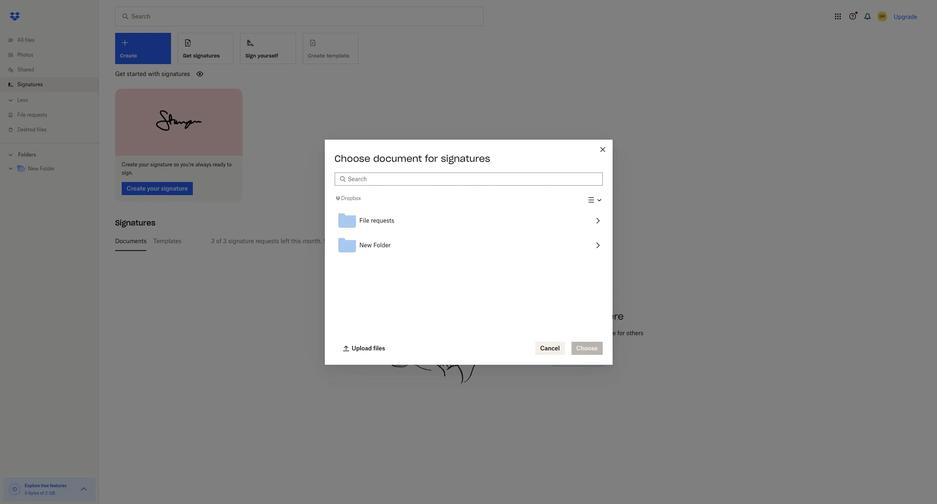 Task type: describe. For each thing, give the bounding box(es) containing it.
choose
[[334, 153, 370, 164]]

sign
[[537, 330, 549, 337]]

create
[[122, 161, 137, 168]]

bytes
[[29, 491, 39, 496]]

create your signature so you're always ready to sign.
[[122, 161, 232, 176]]

photos
[[17, 52, 33, 58]]

document inside when you sign a document or send one for others to sign, it appears here.
[[555, 330, 583, 337]]

sign yourself button
[[240, 33, 296, 64]]

dropbox image
[[7, 8, 23, 25]]

signatures inside button
[[193, 53, 220, 59]]

deleted files link
[[7, 123, 99, 137]]

free
[[41, 484, 49, 488]]

1 vertical spatial signature
[[228, 237, 254, 244]]

sign yourself
[[245, 53, 278, 59]]

signing
[[323, 237, 345, 244]]

1 horizontal spatial yourself
[[346, 237, 368, 244]]

all
[[17, 37, 24, 43]]

with
[[148, 70, 160, 77]]

documents tab
[[115, 231, 147, 251]]

all files
[[17, 37, 35, 43]]

folders
[[18, 152, 36, 158]]

you
[[526, 330, 536, 337]]

folders button
[[0, 148, 99, 161]]

requests inside file requests button
[[371, 217, 394, 224]]

quota usage element
[[8, 483, 21, 496]]

sign,
[[515, 339, 528, 346]]

signatures for choose document for signatures
[[441, 153, 490, 164]]

choose document for signatures
[[334, 153, 490, 164]]

new folder for new folder button
[[359, 242, 390, 249]]

unlimited.
[[376, 237, 403, 244]]

one
[[606, 330, 616, 337]]

left
[[281, 237, 289, 244]]

explore
[[25, 484, 40, 488]]

new folder button
[[334, 233, 603, 258]]

sign
[[245, 53, 256, 59]]

tab list containing documents
[[115, 231, 921, 251]]

send
[[591, 330, 604, 337]]

to inside when you sign a document or send one for others to sign, it appears here.
[[508, 339, 513, 346]]

appear
[[565, 311, 599, 322]]

get started with signatures
[[115, 70, 190, 77]]

new folder for new folder link
[[28, 166, 55, 172]]

deleted files
[[17, 127, 47, 133]]

for inside when you sign a document or send one for others to sign, it appears here.
[[617, 330, 625, 337]]

signatures inside list item
[[17, 81, 43, 88]]

is
[[370, 237, 374, 244]]

for inside dialog
[[425, 153, 438, 164]]

signatures link
[[7, 77, 99, 92]]

document inside dialog
[[373, 153, 422, 164]]

or
[[584, 330, 590, 337]]

upload
[[352, 345, 372, 352]]

shared link
[[7, 62, 99, 77]]

0 vertical spatial file requests
[[17, 112, 47, 118]]

appears
[[535, 339, 556, 346]]

3 of 3 signature requests left this month. signing yourself is unlimited.
[[211, 237, 403, 244]]

templates
[[153, 237, 181, 244]]

files for upload files
[[373, 345, 385, 352]]

row group inside 'choose document for signatures' dialog
[[334, 208, 603, 258]]

to inside create your signature so you're always ready to sign.
[[227, 161, 232, 168]]

signatures list item
[[0, 77, 99, 92]]

a
[[550, 330, 553, 337]]

new for new folder button
[[359, 242, 372, 249]]

1 horizontal spatial signatures
[[115, 218, 155, 228]]

less
[[17, 97, 28, 103]]

sign.
[[122, 170, 133, 176]]

documents appear here
[[508, 311, 624, 322]]



Task type: vqa. For each thing, say whether or not it's contained in the screenshot.
SIGNATURES list item
yes



Task type: locate. For each thing, give the bounding box(es) containing it.
new left 'unlimited.'
[[359, 242, 372, 249]]

1 horizontal spatial signatures
[[193, 53, 220, 59]]

2 horizontal spatial signatures
[[441, 153, 490, 164]]

0 horizontal spatial signature
[[150, 161, 172, 168]]

requests
[[27, 112, 47, 118], [371, 217, 394, 224], [256, 237, 279, 244]]

2 vertical spatial requests
[[256, 237, 279, 244]]

1 vertical spatial file
[[359, 217, 369, 224]]

1 horizontal spatial file requests
[[359, 217, 394, 224]]

1 horizontal spatial folder
[[373, 242, 390, 249]]

1 horizontal spatial to
[[508, 339, 513, 346]]

cancel button
[[535, 342, 565, 355]]

1 vertical spatial documents
[[508, 311, 562, 322]]

when
[[508, 330, 524, 337]]

0 horizontal spatial requests
[[27, 112, 47, 118]]

1 horizontal spatial 3
[[223, 237, 227, 244]]

documents up the you
[[508, 311, 562, 322]]

0 vertical spatial get
[[183, 53, 192, 59]]

features
[[50, 484, 67, 488]]

2 3 from the left
[[223, 237, 227, 244]]

yourself inside button
[[257, 53, 278, 59]]

1 horizontal spatial for
[[617, 330, 625, 337]]

get signatures button
[[178, 33, 234, 64]]

1 vertical spatial for
[[617, 330, 625, 337]]

upgrade
[[894, 13, 917, 20]]

new folder inside button
[[359, 242, 390, 249]]

of inside explore free features 0 bytes of 2 gb
[[40, 491, 44, 496]]

0 vertical spatial signatures
[[17, 81, 43, 88]]

0 horizontal spatial file
[[17, 112, 26, 118]]

2 horizontal spatial requests
[[371, 217, 394, 224]]

others
[[626, 330, 644, 337]]

documents inside tab list
[[115, 237, 147, 244]]

so
[[174, 161, 179, 168]]

0 horizontal spatial to
[[227, 161, 232, 168]]

0 vertical spatial for
[[425, 153, 438, 164]]

your
[[139, 161, 149, 168]]

0 horizontal spatial signatures
[[161, 70, 190, 77]]

0 horizontal spatial folder
[[40, 166, 55, 172]]

1 vertical spatial of
[[40, 491, 44, 496]]

upgrade link
[[894, 13, 917, 20]]

file requests link
[[7, 108, 99, 123]]

Search text field
[[348, 175, 598, 184]]

new down the folders
[[28, 166, 39, 172]]

row group containing file requests
[[334, 208, 603, 258]]

1 vertical spatial document
[[555, 330, 583, 337]]

1 vertical spatial yourself
[[346, 237, 368, 244]]

when you sign a document or send one for others to sign, it appears here.
[[508, 330, 644, 346]]

choose document for signatures dialog
[[325, 140, 612, 365]]

2 vertical spatial signatures
[[441, 153, 490, 164]]

folder for new folder button
[[373, 242, 390, 249]]

1 vertical spatial folder
[[373, 242, 390, 249]]

files
[[25, 37, 35, 43], [37, 127, 47, 133], [373, 345, 385, 352]]

1 horizontal spatial requests
[[256, 237, 279, 244]]

1 horizontal spatial new folder
[[359, 242, 390, 249]]

signatures down shared
[[17, 81, 43, 88]]

0 horizontal spatial for
[[425, 153, 438, 164]]

files right upload at the left bottom of page
[[373, 345, 385, 352]]

1 horizontal spatial of
[[216, 237, 222, 244]]

explore free features 0 bytes of 2 gb
[[25, 484, 67, 496]]

documents for documents
[[115, 237, 147, 244]]

of
[[216, 237, 222, 244], [40, 491, 44, 496]]

ready
[[213, 161, 226, 168]]

gb
[[49, 491, 55, 496]]

yourself left is
[[346, 237, 368, 244]]

0 horizontal spatial 3
[[211, 237, 215, 244]]

here.
[[558, 339, 571, 346]]

0 horizontal spatial file requests
[[17, 112, 47, 118]]

file down "dropbox"
[[359, 217, 369, 224]]

1 3 from the left
[[211, 237, 215, 244]]

1 vertical spatial signatures
[[161, 70, 190, 77]]

month.
[[303, 237, 322, 244]]

signatures
[[193, 53, 220, 59], [161, 70, 190, 77], [441, 153, 490, 164]]

1 vertical spatial new folder
[[359, 242, 390, 249]]

it
[[529, 339, 533, 346]]

get left started
[[115, 70, 125, 77]]

0 vertical spatial of
[[216, 237, 222, 244]]

1 vertical spatial file requests
[[359, 217, 394, 224]]

templates tab
[[153, 231, 181, 251]]

upload files button
[[338, 342, 390, 355]]

list
[[0, 28, 99, 143]]

cancel
[[540, 345, 560, 352]]

0 vertical spatial folder
[[40, 166, 55, 172]]

1 horizontal spatial documents
[[508, 311, 562, 322]]

here
[[602, 311, 624, 322]]

1 vertical spatial to
[[508, 339, 513, 346]]

photos link
[[7, 48, 99, 62]]

0 vertical spatial to
[[227, 161, 232, 168]]

signature inside create your signature so you're always ready to sign.
[[150, 161, 172, 168]]

1 horizontal spatial signature
[[228, 237, 254, 244]]

0 horizontal spatial yourself
[[257, 53, 278, 59]]

1 horizontal spatial files
[[37, 127, 47, 133]]

signatures
[[17, 81, 43, 88], [115, 218, 155, 228]]

2 horizontal spatial files
[[373, 345, 385, 352]]

files right all at the left top of page
[[25, 37, 35, 43]]

new folder link
[[16, 164, 92, 175]]

list containing all files
[[0, 28, 99, 143]]

requests up deleted files
[[27, 112, 47, 118]]

always
[[195, 161, 211, 168]]

0 horizontal spatial get
[[115, 70, 125, 77]]

less image
[[7, 96, 15, 104]]

to
[[227, 161, 232, 168], [508, 339, 513, 346]]

0 vertical spatial documents
[[115, 237, 147, 244]]

started
[[127, 70, 146, 77]]

1 vertical spatial signatures
[[115, 218, 155, 228]]

signatures inside dialog
[[441, 153, 490, 164]]

files right 'deleted'
[[37, 127, 47, 133]]

0 horizontal spatial document
[[373, 153, 422, 164]]

2
[[45, 491, 48, 496]]

new folder right signing
[[359, 242, 390, 249]]

get up get started with signatures
[[183, 53, 192, 59]]

documents for documents appear here
[[508, 311, 562, 322]]

0 horizontal spatial signatures
[[17, 81, 43, 88]]

shared
[[17, 67, 34, 73]]

files for all files
[[25, 37, 35, 43]]

documents
[[115, 237, 147, 244], [508, 311, 562, 322]]

0 vertical spatial new
[[28, 166, 39, 172]]

deleted
[[17, 127, 35, 133]]

get for get started with signatures
[[115, 70, 125, 77]]

folder for new folder link
[[40, 166, 55, 172]]

1 horizontal spatial document
[[555, 330, 583, 337]]

signatures up documents tab
[[115, 218, 155, 228]]

0 vertical spatial files
[[25, 37, 35, 43]]

get inside button
[[183, 53, 192, 59]]

to right ready
[[227, 161, 232, 168]]

1 horizontal spatial file
[[359, 217, 369, 224]]

files inside button
[[373, 345, 385, 352]]

file requests up is
[[359, 217, 394, 224]]

file requests inside button
[[359, 217, 394, 224]]

0 horizontal spatial files
[[25, 37, 35, 43]]

yourself
[[257, 53, 278, 59], [346, 237, 368, 244]]

1 vertical spatial new
[[359, 242, 372, 249]]

get for get signatures
[[183, 53, 192, 59]]

get signatures
[[183, 53, 220, 59]]

3
[[211, 237, 215, 244], [223, 237, 227, 244]]

requests up 'unlimited.'
[[371, 217, 394, 224]]

0
[[25, 491, 27, 496]]

0 vertical spatial document
[[373, 153, 422, 164]]

all files link
[[7, 33, 99, 48]]

signatures for get started with signatures
[[161, 70, 190, 77]]

0 horizontal spatial new folder
[[28, 166, 55, 172]]

upload files
[[352, 345, 385, 352]]

dropbox
[[341, 195, 361, 201]]

0 vertical spatial signatures
[[193, 53, 220, 59]]

0 vertical spatial signature
[[150, 161, 172, 168]]

for
[[425, 153, 438, 164], [617, 330, 625, 337]]

0 vertical spatial new folder
[[28, 166, 55, 172]]

you're
[[180, 161, 194, 168]]

file inside list
[[17, 112, 26, 118]]

files for deleted files
[[37, 127, 47, 133]]

0 horizontal spatial new
[[28, 166, 39, 172]]

file down the less
[[17, 112, 26, 118]]

dropbox link
[[334, 194, 361, 203]]

new for new folder link
[[28, 166, 39, 172]]

1 vertical spatial requests
[[371, 217, 394, 224]]

yourself right sign
[[257, 53, 278, 59]]

0 horizontal spatial documents
[[115, 237, 147, 244]]

folder
[[40, 166, 55, 172], [373, 242, 390, 249]]

new inside button
[[359, 242, 372, 249]]

1 horizontal spatial get
[[183, 53, 192, 59]]

0 vertical spatial requests
[[27, 112, 47, 118]]

this
[[291, 237, 301, 244]]

file inside button
[[359, 217, 369, 224]]

documents left templates
[[115, 237, 147, 244]]

signature
[[150, 161, 172, 168], [228, 237, 254, 244]]

tab list
[[115, 231, 921, 251]]

0 horizontal spatial of
[[40, 491, 44, 496]]

document
[[373, 153, 422, 164], [555, 330, 583, 337]]

folder inside button
[[373, 242, 390, 249]]

file requests button
[[334, 208, 603, 233]]

file
[[17, 112, 26, 118], [359, 217, 369, 224]]

file requests up deleted files
[[17, 112, 47, 118]]

2 vertical spatial files
[[373, 345, 385, 352]]

requests left left in the left top of the page
[[256, 237, 279, 244]]

to down when
[[508, 339, 513, 346]]

get
[[183, 53, 192, 59], [115, 70, 125, 77]]

1 horizontal spatial new
[[359, 242, 372, 249]]

0 vertical spatial yourself
[[257, 53, 278, 59]]

requests inside file requests link
[[27, 112, 47, 118]]

new
[[28, 166, 39, 172], [359, 242, 372, 249]]

file requests
[[17, 112, 47, 118], [359, 217, 394, 224]]

new folder down folders button
[[28, 166, 55, 172]]

1 vertical spatial get
[[115, 70, 125, 77]]

0 vertical spatial file
[[17, 112, 26, 118]]

1 vertical spatial files
[[37, 127, 47, 133]]

new folder
[[28, 166, 55, 172], [359, 242, 390, 249]]

row group
[[334, 208, 603, 258]]



